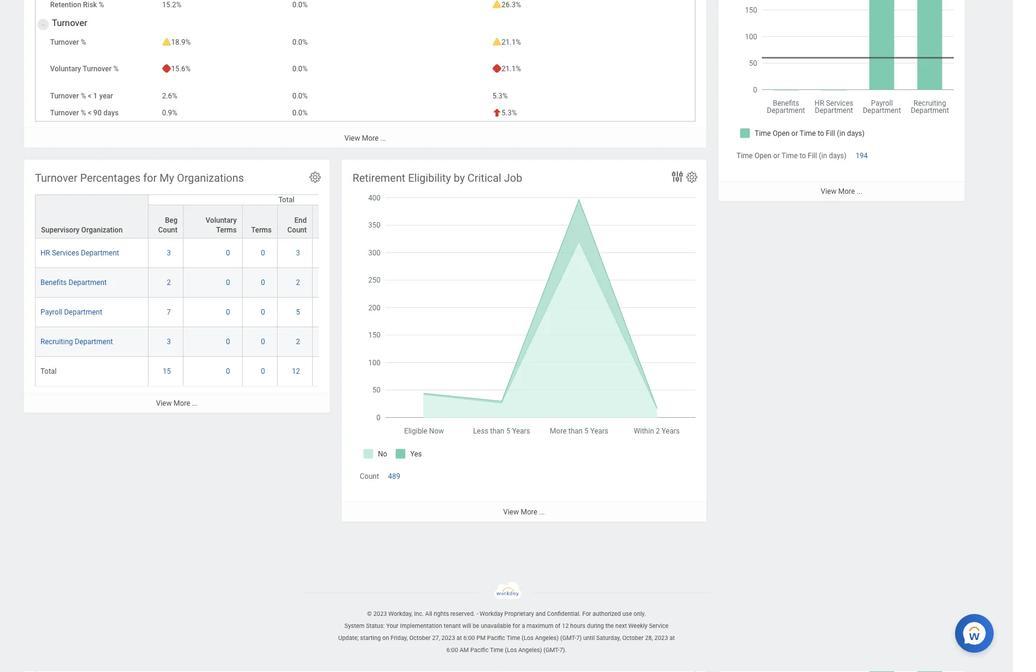 Task type: locate. For each thing, give the bounding box(es) containing it.
(los down 'a'
[[522, 636, 534, 644]]

0 vertical spatial pacific
[[487, 636, 506, 644]]

turnover for turnover %
[[50, 40, 79, 48]]

department right "recruiting"
[[75, 339, 113, 348]]

end count column header
[[278, 206, 313, 251]]

view more ... inside retirement eligibility by critical job element
[[504, 510, 545, 518]]

count for beg
[[158, 227, 178, 236]]

2023 right © at the left of the page
[[374, 612, 387, 619]]

terms button
[[243, 207, 277, 239]]

0.0% for 0.9%
[[293, 111, 308, 119]]

voluntary down turnover %
[[50, 66, 81, 75]]

count down end on the left top
[[288, 227, 307, 236]]

0
[[226, 250, 230, 259], [261, 250, 265, 259], [226, 280, 230, 288], [261, 280, 265, 288], [226, 309, 230, 318], [261, 309, 265, 318], [226, 339, 230, 348], [261, 339, 265, 348], [226, 369, 230, 377], [261, 369, 265, 377]]

voluntary
[[50, 66, 81, 75], [206, 218, 237, 226], [335, 218, 366, 226]]

voluntary turnover %
[[50, 66, 119, 75], [330, 218, 366, 236]]

(gmt- up 7).
[[561, 636, 577, 644]]

days)
[[830, 153, 847, 161]]

(los
[[522, 636, 534, 644], [505, 648, 517, 656]]

2 horizontal spatial count
[[360, 474, 379, 482]]

for inside © 2023 workday, inc. all rights reserved. - workday proprietary and confidential. for authorized use only. system status: your implementation tenant will be unavailable for a maximum of 12 hours during the next weekly service update; starting on friday, october 27, 2023 at 6:00 pm pacific time (los angeles) (gmt-7) until saturday, october 28, 2023 at 6:00 am pacific time (los angeles) (gmt-7).
[[513, 624, 521, 632]]

terms left terms column header
[[216, 227, 237, 236]]

1 october from the left
[[410, 636, 431, 644]]

5 0.0% from the top
[[293, 111, 308, 119]]

2 up 5
[[296, 280, 300, 288]]

total element
[[40, 366, 57, 377]]

0 horizontal spatial (los
[[505, 648, 517, 656]]

end
[[295, 218, 307, 226]]

voluntary turnover % right end on the left top
[[330, 218, 366, 236]]

voluntary turnover % up turnover % < 1 year
[[50, 66, 119, 75]]

0 button
[[226, 250, 232, 259], [261, 250, 267, 259], [226, 279, 232, 289], [261, 279, 267, 289], [226, 309, 232, 319], [261, 309, 267, 319], [226, 338, 232, 348], [261, 338, 267, 348], [226, 368, 232, 378], [261, 368, 267, 378]]

voluntary right end on the left top
[[335, 218, 366, 226]]

pacific down the unavailable
[[487, 636, 506, 644]]

3 button down beg count
[[167, 250, 173, 259]]

2 down the 5 button
[[296, 339, 300, 348]]

or
[[774, 153, 781, 161]]

supervisory organization button
[[36, 196, 148, 239]]

by
[[454, 173, 465, 186]]

1 horizontal spatial terms
[[251, 227, 272, 236]]

count inside popup button
[[288, 227, 307, 236]]

1 horizontal spatial voluntary turnover %
[[330, 218, 366, 236]]

recruiting
[[40, 339, 73, 348]]

view more ... inside average time to fill positions element
[[822, 189, 863, 197]]

total down "recruiting"
[[40, 369, 57, 377]]

2 button up 7 on the top left
[[167, 279, 173, 289]]

0 horizontal spatial voluntary
[[50, 66, 81, 75]]

total up end count popup button
[[279, 197, 295, 206]]

3 button down end count
[[296, 250, 302, 259]]

1 0.0% from the top
[[293, 2, 308, 11]]

3 button for 3
[[167, 250, 173, 259]]

0 horizontal spatial total
[[40, 369, 57, 377]]

(gmt-
[[561, 636, 577, 644], [544, 648, 560, 656]]

% left 1
[[81, 94, 86, 102]]

12 down 5
[[292, 369, 300, 377]]

beg count column header
[[149, 206, 184, 251]]

2 0.0% from the top
[[293, 40, 308, 48]]

12 right of
[[562, 624, 569, 632]]

beg count
[[158, 218, 178, 236]]

row containing benefits department
[[35, 270, 425, 299]]

1 horizontal spatial 12
[[562, 624, 569, 632]]

21.1% for 18.9%
[[502, 40, 521, 48]]

department down organization on the left
[[81, 250, 119, 259]]

eligibility
[[408, 173, 451, 186]]

5 row from the top
[[35, 299, 425, 329]]

1 vertical spatial voluntary turnover %
[[330, 218, 366, 236]]

angeles) down 'a'
[[519, 648, 543, 656]]

0 vertical spatial voluntary turnover %
[[50, 66, 119, 75]]

1 horizontal spatial voluntary
[[206, 218, 237, 226]]

department up recruiting department link
[[64, 309, 102, 318]]

terms
[[216, 227, 237, 236], [251, 227, 272, 236]]

for left my
[[143, 173, 157, 186]]

configure turnover percentages for my organizations image
[[309, 172, 322, 186]]

total button
[[149, 196, 425, 206]]

for
[[583, 612, 592, 619]]

1 horizontal spatial at
[[670, 636, 675, 644]]

footer containing © 2023 workday, inc. all rights reserved. - workday proprietary and confidential. for authorized use only. system status: your implementation tenant will be unavailable for a maximum of 12 hours during the next weekly service update; starting on friday, october 27, 2023 at 6:00 pm pacific time (los angeles) (gmt-7) until saturday, october 28, 2023 at 6:00 am pacific time (los angeles) (gmt-7).
[[0, 584, 1014, 658]]

2 button up 5
[[296, 279, 302, 289]]

on
[[383, 636, 390, 644]]

department down hr services department
[[69, 280, 107, 288]]

voluntary left terms popup button
[[206, 218, 237, 226]]

use
[[623, 612, 633, 619]]

2 october from the left
[[623, 636, 644, 644]]

2 21.1% from the top
[[502, 66, 521, 75]]

0 horizontal spatial for
[[143, 173, 157, 186]]

turnover for turnover
[[52, 19, 87, 30]]

turnover percentages for my organizations element
[[24, 161, 425, 415]]

1 vertical spatial for
[[513, 624, 521, 632]]

2 horizontal spatial 2023
[[655, 636, 669, 644]]

for
[[143, 173, 157, 186], [513, 624, 521, 632]]

row
[[35, 196, 425, 241], [35, 206, 425, 251], [35, 240, 425, 270], [35, 270, 425, 299], [35, 299, 425, 329], [35, 329, 425, 358], [35, 358, 425, 388]]

maximum
[[527, 624, 554, 632]]

6:00
[[464, 636, 475, 644], [447, 648, 459, 656]]

time open or time to fill (in days)
[[737, 153, 847, 161]]

1 vertical spatial <
[[88, 111, 92, 119]]

0 vertical spatial (gmt-
[[561, 636, 577, 644]]

payroll
[[40, 309, 62, 318]]

1 vertical spatial 21.1%
[[502, 66, 521, 75]]

3 voluntary turnover % image from the top
[[318, 309, 367, 319]]

< for 1
[[88, 94, 92, 102]]

6:00 left pm
[[464, 636, 475, 644]]

... inside retirement eligibility by critical job element
[[540, 510, 545, 518]]

5.3%
[[493, 94, 508, 102], [502, 111, 517, 119]]

risk
[[83, 2, 97, 11]]

< for 90
[[88, 111, 92, 119]]

2023 right 28,
[[655, 636, 669, 644]]

voluntary turnover % image for payroll department
[[318, 309, 367, 319]]

489 button
[[388, 473, 402, 483]]

1 vertical spatial (gmt-
[[544, 648, 560, 656]]

21.1% for 15.6%
[[502, 66, 521, 75]]

voluntary turnover % image for benefits department
[[318, 279, 367, 289]]

1 horizontal spatial (gmt-
[[561, 636, 577, 644]]

count down beg
[[158, 227, 178, 236]]

more
[[362, 135, 379, 144], [839, 189, 856, 197], [174, 401, 190, 409], [521, 510, 538, 518]]

1 vertical spatial 12
[[562, 624, 569, 632]]

0 vertical spatial for
[[143, 173, 157, 186]]

< left 1
[[88, 94, 92, 102]]

3 down end count
[[296, 250, 300, 259]]

1 vertical spatial (los
[[505, 648, 517, 656]]

1 terms from the left
[[216, 227, 237, 236]]

supervisory organization column header
[[35, 196, 149, 241]]

department for recruiting department
[[75, 339, 113, 348]]

pacific
[[487, 636, 506, 644], [471, 648, 489, 656]]

benefits department
[[40, 280, 107, 288]]

pacific down pm
[[471, 648, 489, 656]]

26.3%
[[502, 2, 521, 11]]

angeles) down the maximum
[[536, 636, 559, 644]]

for left 'a'
[[513, 624, 521, 632]]

3 row from the top
[[35, 240, 425, 270]]

1 horizontal spatial for
[[513, 624, 521, 632]]

© 2023 workday, inc. all rights reserved. - workday proprietary and confidential. for authorized use only. system status: your implementation tenant will be unavailable for a maximum of 12 hours during the next weekly service update; starting on friday, october 27, 2023 at 6:00 pm pacific time (los angeles) (gmt-7) until saturday, october 28, 2023 at 6:00 am pacific time (los angeles) (gmt-7).
[[339, 612, 675, 656]]

5 button
[[296, 309, 302, 319]]

(gmt- down of
[[544, 648, 560, 656]]

% down retirement
[[361, 227, 366, 236]]

voluntary turnover % image
[[318, 250, 367, 259], [318, 279, 367, 289], [318, 309, 367, 319], [318, 338, 367, 348], [318, 368, 367, 378]]

all
[[426, 612, 433, 619]]

1 21.1% from the top
[[502, 40, 521, 48]]

4 voluntary turnover % image from the top
[[318, 338, 367, 348]]

voluntary inside the voluntary turnover %
[[335, 218, 366, 226]]

2 button down the 5 button
[[296, 338, 302, 348]]

count inside popup button
[[158, 227, 178, 236]]

4 0.0% from the top
[[293, 94, 308, 102]]

recruiting department link
[[40, 337, 113, 348]]

15.6%
[[171, 66, 191, 75]]

1 horizontal spatial count
[[288, 227, 307, 236]]

view more ... inside turnover percentages for my organizations element
[[156, 401, 198, 409]]

october down implementation at the left bottom of the page
[[410, 636, 431, 644]]

count for end
[[288, 227, 307, 236]]

2 voluntary turnover % image from the top
[[318, 279, 367, 289]]

7).
[[560, 648, 567, 656]]

0 vertical spatial (los
[[522, 636, 534, 644]]

retirement eligibility by critical job
[[353, 173, 523, 186]]

count left 489
[[360, 474, 379, 482]]

7)
[[577, 636, 582, 644]]

your
[[387, 624, 399, 632]]

during
[[588, 624, 604, 632]]

at right 28,
[[670, 636, 675, 644]]

4 row from the top
[[35, 270, 425, 299]]

rights
[[434, 612, 449, 619]]

footer
[[0, 584, 1014, 658]]

1 vertical spatial pacific
[[471, 648, 489, 656]]

0 horizontal spatial voluntary turnover %
[[50, 66, 119, 75]]

3 button
[[167, 250, 173, 259], [296, 250, 302, 259], [167, 338, 173, 348]]

beg count button
[[149, 207, 183, 239]]

2 row from the top
[[35, 206, 425, 251]]

department
[[81, 250, 119, 259], [69, 280, 107, 288], [64, 309, 102, 318], [75, 339, 113, 348]]

0 vertical spatial total
[[279, 197, 295, 206]]

0 horizontal spatial 12
[[292, 369, 300, 377]]

1 < from the top
[[88, 94, 92, 102]]

voluntary terms
[[206, 218, 237, 236]]

5
[[296, 309, 300, 318]]

voluntary terms button
[[184, 207, 242, 239]]

0 horizontal spatial october
[[410, 636, 431, 644]]

3 0.0% from the top
[[293, 66, 308, 75]]

-
[[477, 612, 479, 619]]

2 button
[[167, 279, 173, 289], [296, 279, 302, 289], [296, 338, 302, 348]]

0 horizontal spatial terms
[[216, 227, 237, 236]]

1 horizontal spatial october
[[623, 636, 644, 644]]

2 terms from the left
[[251, 227, 272, 236]]

service
[[650, 624, 669, 632]]

0 vertical spatial 21.1%
[[502, 40, 521, 48]]

angeles)
[[536, 636, 559, 644], [519, 648, 543, 656]]

0 vertical spatial 12
[[292, 369, 300, 377]]

3 down beg count
[[167, 250, 171, 259]]

3 button down 7 'button'
[[167, 338, 173, 348]]

(los down the unavailable
[[505, 648, 517, 656]]

workday,
[[389, 612, 413, 619]]

0 horizontal spatial at
[[457, 636, 462, 644]]

0 horizontal spatial count
[[158, 227, 178, 236]]

2 < from the top
[[88, 111, 92, 119]]

0 vertical spatial <
[[88, 94, 92, 102]]

voluntary inside global support organization health element
[[50, 66, 81, 75]]

retention
[[50, 2, 81, 11]]

october down the weekly at the bottom right of page
[[623, 636, 644, 644]]

...
[[381, 135, 386, 144], [857, 189, 863, 197], [192, 401, 198, 409], [540, 510, 545, 518]]

at up am
[[457, 636, 462, 644]]

2023
[[374, 612, 387, 619], [442, 636, 456, 644], [655, 636, 669, 644]]

2 button for 3
[[296, 338, 302, 348]]

6:00 left am
[[447, 648, 459, 656]]

total
[[279, 197, 295, 206], [40, 369, 57, 377]]

department for payroll department
[[64, 309, 102, 318]]

view more ...
[[345, 135, 386, 144], [822, 189, 863, 197], [156, 401, 198, 409], [504, 510, 545, 518]]

2 button for 2
[[296, 279, 302, 289]]

count
[[158, 227, 178, 236], [288, 227, 307, 236], [360, 474, 379, 482]]

5 voluntary turnover % image from the top
[[318, 368, 367, 378]]

1 horizontal spatial 6:00
[[464, 636, 475, 644]]

0 horizontal spatial 6:00
[[447, 648, 459, 656]]

2 horizontal spatial voluntary
[[335, 218, 366, 226]]

voluntary turnover % inside global support organization health element
[[50, 66, 119, 75]]

terms inside column header
[[251, 227, 272, 236]]

voluntary inside popup button
[[206, 218, 237, 226]]

< left 90
[[88, 111, 92, 119]]

... inside global support organization health element
[[381, 135, 386, 144]]

3 down 7 'button'
[[167, 339, 171, 348]]

a
[[522, 624, 525, 632]]

2023 right 27, at the left bottom of the page
[[442, 636, 456, 644]]

0 horizontal spatial (gmt-
[[544, 648, 560, 656]]

6 row from the top
[[35, 329, 425, 358]]

turnover % < 90 days
[[50, 111, 119, 119]]

1 vertical spatial 6:00
[[447, 648, 459, 656]]

time
[[737, 153, 754, 161], [782, 153, 799, 161], [507, 636, 521, 644], [490, 648, 504, 656]]

1 horizontal spatial total
[[279, 197, 295, 206]]

terms left end count column header
[[251, 227, 272, 236]]

1 voluntary turnover % image from the top
[[318, 250, 367, 259]]



Task type: vqa. For each thing, say whether or not it's contained in the screenshot.
the topmost pacific
yes



Task type: describe. For each thing, give the bounding box(es) containing it.
inc.
[[414, 612, 424, 619]]

0 vertical spatial angeles)
[[536, 636, 559, 644]]

15 button
[[163, 368, 173, 378]]

next
[[616, 624, 627, 632]]

am
[[460, 648, 469, 656]]

voluntary turnover % inside voluntary turnover % popup button
[[330, 218, 366, 236]]

supervisory
[[41, 227, 80, 236]]

payroll department link
[[40, 307, 102, 318]]

only.
[[634, 612, 647, 619]]

open
[[755, 153, 772, 161]]

0 vertical spatial 5.3%
[[493, 94, 508, 102]]

turnover for turnover % < 90 days
[[50, 111, 79, 119]]

turnover percentages for my organizations
[[35, 173, 244, 186]]

12 inside © 2023 workday, inc. all rights reserved. - workday proprietary and confidential. for authorized use only. system status: your implementation tenant will be unavailable for a maximum of 12 hours during the next weekly service update; starting on friday, october 27, 2023 at 6:00 pm pacific time (los angeles) (gmt-7) until saturday, october 28, 2023 at 6:00 am pacific time (los angeles) (gmt-7).
[[562, 624, 569, 632]]

starting
[[361, 636, 381, 644]]

voluntary turnover % image for hr services department
[[318, 250, 367, 259]]

retirement eligibility by critical job element
[[342, 161, 707, 524]]

more inside average time to fill positions element
[[839, 189, 856, 197]]

1 vertical spatial angeles)
[[519, 648, 543, 656]]

7 button
[[167, 309, 173, 319]]

beg
[[165, 218, 178, 226]]

organization
[[81, 227, 123, 236]]

(in
[[820, 153, 828, 161]]

more inside global support organization health element
[[362, 135, 379, 144]]

end count button
[[278, 207, 312, 239]]

3 for 2
[[167, 339, 171, 348]]

194
[[856, 153, 869, 161]]

row containing recruiting department
[[35, 329, 425, 358]]

workday
[[480, 612, 503, 619]]

15
[[163, 369, 171, 377]]

1 vertical spatial total
[[40, 369, 57, 377]]

my
[[160, 173, 174, 186]]

voluntary terms column header
[[184, 206, 243, 251]]

more inside turnover percentages for my organizations element
[[174, 401, 190, 409]]

row containing hr services department
[[35, 240, 425, 270]]

collapse image
[[38, 19, 45, 34]]

18.9%
[[171, 40, 191, 48]]

view inside retirement eligibility by critical job element
[[504, 510, 519, 518]]

terms inside voluntary terms
[[216, 227, 237, 236]]

system
[[345, 624, 365, 632]]

hr services department link
[[40, 248, 119, 259]]

fill
[[809, 153, 818, 161]]

supervisory organization
[[41, 227, 123, 236]]

turnover % < 1 year
[[50, 94, 113, 102]]

organizations
[[177, 173, 244, 186]]

and
[[536, 612, 546, 619]]

tenant
[[444, 624, 461, 632]]

voluntary for voluntary terms popup button
[[206, 218, 237, 226]]

global support organization health element
[[24, 0, 1014, 149]]

will
[[463, 624, 472, 632]]

turnover for turnover % < 1 year
[[50, 94, 79, 102]]

unavailable
[[481, 624, 512, 632]]

view more ... inside view more ... link
[[345, 135, 386, 144]]

0 horizontal spatial 2023
[[374, 612, 387, 619]]

15.2%
[[162, 2, 182, 11]]

confidential.
[[548, 612, 581, 619]]

1 row from the top
[[35, 196, 425, 241]]

view inside average time to fill positions element
[[822, 189, 837, 197]]

configure retirement eligibility by critical job image
[[686, 172, 699, 186]]

benefits
[[40, 280, 67, 288]]

of
[[555, 624, 561, 632]]

2 up 7 on the top left
[[167, 280, 171, 288]]

2 at from the left
[[670, 636, 675, 644]]

0.9%
[[162, 111, 178, 119]]

... inside turnover percentages for my organizations element
[[192, 401, 198, 409]]

days
[[103, 111, 119, 119]]

hours
[[571, 624, 586, 632]]

27,
[[432, 636, 440, 644]]

% down retention risk %
[[81, 40, 86, 48]]

job
[[504, 173, 523, 186]]

3 for 3
[[167, 250, 171, 259]]

1 horizontal spatial 2023
[[442, 636, 456, 644]]

voluntary turnover % button
[[313, 207, 372, 239]]

row containing beg count
[[35, 206, 425, 251]]

end count
[[288, 218, 307, 236]]

28,
[[646, 636, 654, 644]]

0 vertical spatial 6:00
[[464, 636, 475, 644]]

turnover %
[[50, 40, 86, 48]]

194 button
[[856, 152, 870, 162]]

3 button for 2
[[167, 338, 173, 348]]

pm
[[477, 636, 486, 644]]

... inside average time to fill positions element
[[857, 189, 863, 197]]

©
[[367, 612, 372, 619]]

% up the 'days'
[[113, 66, 119, 75]]

proprietary
[[505, 612, 535, 619]]

12 inside button
[[292, 369, 300, 377]]

terms column header
[[243, 206, 278, 251]]

% inside the voluntary turnover %
[[361, 227, 366, 236]]

2 for 3
[[296, 339, 300, 348]]

recruiting department
[[40, 339, 113, 348]]

0.0% for 15.2%
[[293, 2, 308, 11]]

until
[[584, 636, 595, 644]]

total inside popup button
[[279, 197, 295, 206]]

row containing payroll department
[[35, 299, 425, 329]]

authorized
[[593, 612, 622, 619]]

view more ... link inside global support organization health element
[[24, 129, 707, 149]]

view inside turnover percentages for my organizations element
[[156, 401, 172, 409]]

services
[[52, 250, 79, 259]]

benefits department link
[[40, 277, 107, 288]]

friday,
[[391, 636, 408, 644]]

% right risk
[[99, 2, 104, 11]]

% left 90
[[81, 111, 86, 119]]

hr
[[40, 250, 50, 259]]

2.6%
[[162, 94, 178, 102]]

retirement
[[353, 173, 406, 186]]

more inside retirement eligibility by critical job element
[[521, 510, 538, 518]]

configure and view chart data image
[[671, 171, 685, 186]]

implementation
[[400, 624, 443, 632]]

count inside retirement eligibility by critical job element
[[360, 474, 379, 482]]

voluntary turnover % image for recruiting department
[[318, 338, 367, 348]]

1 at from the left
[[457, 636, 462, 644]]

2 for 2
[[296, 280, 300, 288]]

reserved.
[[451, 612, 476, 619]]

critical
[[468, 173, 502, 186]]

turnover inside popup button
[[330, 227, 359, 236]]

update;
[[339, 636, 359, 644]]

department for benefits department
[[69, 280, 107, 288]]

7 row from the top
[[35, 358, 425, 388]]

saturday,
[[597, 636, 621, 644]]

view inside global support organization health element
[[345, 135, 360, 144]]

percentages
[[80, 173, 141, 186]]

1
[[93, 94, 98, 102]]

retention risk %
[[50, 2, 104, 11]]

voluntary for voluntary turnover % popup button
[[335, 218, 366, 226]]

0.0% for 2.6%
[[293, 94, 308, 102]]

1 horizontal spatial (los
[[522, 636, 534, 644]]

average time to fill positions element
[[719, 0, 966, 203]]

turnover for turnover percentages for my organizations
[[35, 173, 77, 186]]

1 vertical spatial 5.3%
[[502, 111, 517, 119]]

payroll department
[[40, 309, 102, 318]]

90
[[93, 111, 102, 119]]

the
[[606, 624, 614, 632]]

year
[[99, 94, 113, 102]]



